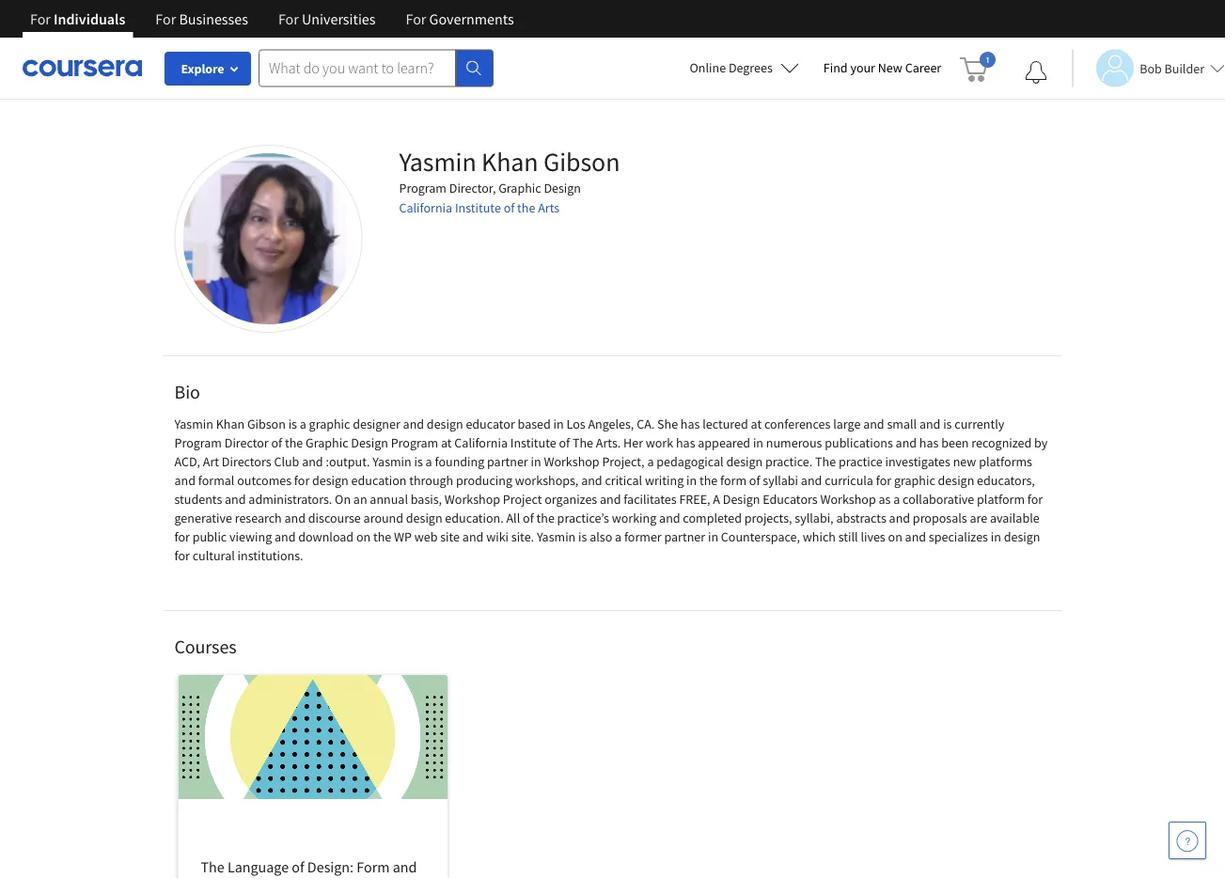 Task type: locate. For each thing, give the bounding box(es) containing it.
design down available
[[1004, 529, 1041, 545]]

help center image
[[1177, 829, 1199, 852]]

design down designer
[[351, 434, 388, 451]]

available
[[990, 510, 1040, 527]]

project,
[[602, 453, 645, 470]]

for left businesses
[[155, 9, 176, 28]]

which
[[803, 529, 836, 545]]

0 vertical spatial the
[[573, 434, 593, 451]]

courses
[[174, 635, 237, 659]]

program up through
[[391, 434, 438, 451]]

explore button
[[165, 52, 251, 86]]

for left universities
[[278, 9, 299, 28]]

completed
[[683, 510, 742, 527]]

conferences
[[765, 416, 831, 433]]

in right appeared
[[753, 434, 764, 451]]

What do you want to learn? text field
[[259, 49, 456, 87]]

for left individuals
[[30, 9, 51, 28]]

0 horizontal spatial khan
[[216, 416, 245, 433]]

formal
[[198, 472, 235, 489]]

3 for from the left
[[278, 9, 299, 28]]

california
[[399, 199, 452, 216], [455, 434, 508, 451]]

0 horizontal spatial gibson
[[247, 416, 286, 433]]

program up acd,
[[174, 434, 222, 451]]

program
[[399, 180, 447, 197], [174, 434, 222, 451], [391, 434, 438, 451]]

new
[[878, 59, 903, 76]]

1 vertical spatial institute
[[510, 434, 556, 451]]

0 horizontal spatial graphic
[[309, 416, 350, 433]]

founding
[[435, 453, 485, 470]]

on down around on the bottom left of page
[[356, 529, 371, 545]]

yasmin khan gibson program director, graphic design california institute of the arts
[[399, 145, 620, 216]]

the
[[517, 199, 536, 216], [285, 434, 303, 451], [700, 472, 718, 489], [537, 510, 555, 527], [373, 529, 391, 545]]

and up publications
[[863, 416, 885, 433]]

at up founding
[[441, 434, 452, 451]]

los
[[567, 416, 586, 433]]

currently
[[955, 416, 1005, 433]]

large
[[833, 416, 861, 433]]

graphic up arts
[[499, 180, 541, 197]]

practice.
[[765, 453, 813, 470]]

around
[[364, 510, 403, 527]]

online degrees
[[690, 59, 773, 76]]

of left design:
[[292, 858, 304, 877]]

of left arts
[[504, 199, 515, 216]]

and inside the language of design: form and
[[393, 858, 417, 877]]

gibson up arts
[[544, 145, 620, 178]]

and down administrators.
[[285, 510, 306, 527]]

graphic inside yasmin khan gibson program director, graphic design california institute of the arts
[[499, 180, 541, 197]]

outcomes
[[237, 472, 292, 489]]

yasmin khan gibson is a graphic designer and design educator based in los angeles, ca. she has lectured at conferences large and small and is currently program director of the graphic design program at california institute of the arts. her work has appeared in numerous publications and has been recognized by acd, art directors club and :output. yasmin is a founding partner in workshop project, a pedagogical design practice. the practice investigates new platforms and formal outcomes for design education through producing workshops, and critical writing in the form of syllabi and curricula for graphic design educators, students and administrators. on an annual basis, workshop project organizes and facilitates free, a design educators workshop as a collaborative platform for generative research and discourse around design education. all of the practice's working and completed projects, syllabi, abstracts and proposals are available for public viewing and download on the wp web site and wiki site. yasmin is also a former partner in counterspace, which still lives on and specializes in design for cultural institutions.
[[174, 416, 1048, 564]]

and up organizes
[[581, 472, 602, 489]]

for up as in the bottom of the page
[[876, 472, 892, 489]]

is up through
[[414, 453, 423, 470]]

organizes
[[545, 491, 597, 508]]

online
[[690, 59, 726, 76]]

graphic down "investigates"
[[894, 472, 936, 489]]

graphic up :output. on the bottom left of page
[[306, 434, 348, 451]]

of right all
[[523, 510, 534, 527]]

institutions.
[[238, 547, 303, 564]]

1 horizontal spatial institute
[[510, 434, 556, 451]]

0 horizontal spatial on
[[356, 529, 371, 545]]

1 vertical spatial graphic
[[894, 472, 936, 489]]

on
[[335, 491, 351, 508]]

generative
[[174, 510, 232, 527]]

2 vertical spatial the
[[201, 858, 225, 877]]

partner up 'producing'
[[487, 453, 528, 470]]

design
[[427, 416, 463, 433], [726, 453, 763, 470], [312, 472, 349, 489], [938, 472, 975, 489], [406, 510, 443, 527], [1004, 529, 1041, 545]]

find your new career
[[824, 59, 942, 76]]

of inside the language of design: form and
[[292, 858, 304, 877]]

1 vertical spatial gibson
[[247, 416, 286, 433]]

lives
[[861, 529, 886, 545]]

the up a
[[700, 472, 718, 489]]

0 horizontal spatial workshop
[[445, 491, 500, 508]]

1 horizontal spatial design
[[544, 180, 581, 197]]

california inside yasmin khan gibson program director, graphic design california institute of the arts
[[399, 199, 452, 216]]

has
[[681, 416, 700, 433], [676, 434, 695, 451], [920, 434, 939, 451]]

for for businesses
[[155, 9, 176, 28]]

for
[[30, 9, 51, 28], [155, 9, 176, 28], [278, 9, 299, 28], [406, 9, 426, 28]]

0 vertical spatial california
[[399, 199, 452, 216]]

the down project
[[537, 510, 555, 527]]

is left also
[[578, 529, 587, 545]]

at right "lectured"
[[751, 416, 762, 433]]

0 horizontal spatial the
[[201, 858, 225, 877]]

numerous
[[766, 434, 822, 451]]

graphic inside yasmin khan gibson is a graphic designer and design educator based in los angeles, ca. she has lectured at conferences large and small and is currently program director of the graphic design program at california institute of the arts. her work has appeared in numerous publications and has been recognized by acd, art directors club and :output. yasmin is a founding partner in workshop project, a pedagogical design practice. the practice investigates new platforms and formal outcomes for design education through producing workshops, and critical writing in the form of syllabi and curricula for graphic design educators, students and administrators. on an annual basis, workshop project organizes and facilitates free, a design educators workshop as a collaborative platform for generative research and discourse around design education. all of the practice's working and completed projects, syllabi, abstracts and proposals are available for public viewing and download on the wp web site and wiki site. yasmin is also a former partner in counterspace, which still lives on and specializes in design for cultural institutions.
[[306, 434, 348, 451]]

the inside yasmin khan gibson program director, graphic design california institute of the arts
[[517, 199, 536, 216]]

0 vertical spatial graphic
[[309, 416, 350, 433]]

online degrees button
[[675, 47, 814, 88]]

california down educator
[[455, 434, 508, 451]]

partner
[[487, 453, 528, 470], [664, 529, 705, 545]]

and right small
[[920, 416, 941, 433]]

and down critical
[[600, 491, 621, 508]]

for left public
[[174, 529, 190, 545]]

for universities
[[278, 9, 376, 28]]

acd,
[[174, 453, 200, 470]]

a
[[300, 416, 306, 433], [426, 453, 432, 470], [647, 453, 654, 470], [894, 491, 900, 508], [615, 529, 622, 545]]

design up web
[[406, 510, 443, 527]]

design up on at the bottom left of the page
[[312, 472, 349, 489]]

and down small
[[896, 434, 917, 451]]

still
[[839, 529, 858, 545]]

0 vertical spatial graphic
[[499, 180, 541, 197]]

through
[[409, 472, 453, 489]]

gibson inside yasmin khan gibson program director, graphic design california institute of the arts
[[544, 145, 620, 178]]

ca.
[[637, 416, 655, 433]]

yasmin
[[399, 145, 476, 178], [174, 416, 213, 433], [373, 453, 412, 470], [537, 529, 576, 545]]

of down los
[[559, 434, 570, 451]]

design down form on the right of page
[[723, 491, 760, 508]]

her
[[624, 434, 643, 451]]

in left los
[[554, 416, 564, 433]]

yasmin inside yasmin khan gibson program director, graphic design california institute of the arts
[[399, 145, 476, 178]]

recognized
[[972, 434, 1032, 451]]

the left arts
[[517, 199, 536, 216]]

partner down completed
[[664, 529, 705, 545]]

workshops,
[[515, 472, 579, 489]]

platform
[[977, 491, 1025, 508]]

gibson inside yasmin khan gibson is a graphic designer and design educator based in los angeles, ca. she has lectured at conferences large and small and is currently program director of the graphic design program at california institute of the arts. her work has appeared in numerous publications and has been recognized by acd, art directors club and :output. yasmin is a founding partner in workshop project, a pedagogical design practice. the practice investigates new platforms and formal outcomes for design education through producing workshops, and critical writing in the form of syllabi and curricula for graphic design educators, students and administrators. on an annual basis, workshop project organizes and facilitates free, a design educators workshop as a collaborative platform for generative research and discourse around design education. all of the practice's working and completed projects, syllabi, abstracts and proposals are available for public viewing and download on the wp web site and wiki site. yasmin is also a former partner in counterspace, which still lives on and specializes in design for cultural institutions.
[[247, 416, 286, 433]]

graphic
[[309, 416, 350, 433], [894, 472, 936, 489]]

gibson
[[544, 145, 620, 178], [247, 416, 286, 433]]

0 horizontal spatial california
[[399, 199, 452, 216]]

khan for yasmin khan gibson is a graphic designer and design educator based in los angeles, ca. she has lectured at conferences large and small and is currently program director of the graphic design program at california institute of the arts. her work has appeared in numerous publications and has been recognized by acd, art directors club and :output. yasmin is a founding partner in workshop project, a pedagogical design practice. the practice investigates new platforms and formal outcomes for design education through producing workshops, and critical writing in the form of syllabi and curricula for graphic design educators, students and administrators. on an annual basis, workshop project organizes and facilitates free, a design educators workshop as a collaborative platform for generative research and discourse around design education. all of the practice's working and completed projects, syllabi, abstracts and proposals are available for public viewing and download on the wp web site and wiki site. yasmin is also a former partner in counterspace, which still lives on and specializes in design for cultural institutions.
[[216, 416, 245, 433]]

bob
[[1140, 60, 1162, 77]]

2 for from the left
[[155, 9, 176, 28]]

also
[[590, 529, 612, 545]]

the left language
[[201, 858, 225, 877]]

as
[[879, 491, 891, 508]]

director
[[225, 434, 269, 451]]

bob builder
[[1140, 60, 1205, 77]]

1 vertical spatial partner
[[664, 529, 705, 545]]

2 horizontal spatial design
[[723, 491, 760, 508]]

khan up director,
[[482, 145, 538, 178]]

2 vertical spatial design
[[723, 491, 760, 508]]

yasmin up director,
[[399, 145, 476, 178]]

0 vertical spatial gibson
[[544, 145, 620, 178]]

graphic up :output. on the bottom left of page
[[309, 416, 350, 433]]

find
[[824, 59, 848, 76]]

1 for from the left
[[30, 9, 51, 28]]

1 vertical spatial california
[[455, 434, 508, 451]]

and up institutions.
[[275, 529, 296, 545]]

1 vertical spatial khan
[[216, 416, 245, 433]]

profile image
[[174, 145, 363, 333]]

0 horizontal spatial design
[[351, 434, 388, 451]]

is up club
[[288, 416, 297, 433]]

counterspace,
[[721, 529, 800, 545]]

program left director,
[[399, 180, 447, 197]]

institute down director,
[[455, 199, 501, 216]]

0 vertical spatial at
[[751, 416, 762, 433]]

and right designer
[[403, 416, 424, 433]]

0 horizontal spatial institute
[[455, 199, 501, 216]]

1 horizontal spatial graphic
[[499, 180, 541, 197]]

wp
[[394, 529, 412, 545]]

1 horizontal spatial california
[[455, 434, 508, 451]]

workshop up education.
[[445, 491, 500, 508]]

1 vertical spatial design
[[351, 434, 388, 451]]

california down director,
[[399, 199, 452, 216]]

platforms
[[979, 453, 1033, 470]]

1 horizontal spatial workshop
[[544, 453, 600, 470]]

builder
[[1165, 60, 1205, 77]]

design up arts
[[544, 180, 581, 197]]

for businesses
[[155, 9, 248, 28]]

in down pedagogical at the right bottom
[[687, 472, 697, 489]]

1 horizontal spatial khan
[[482, 145, 538, 178]]

site
[[440, 529, 460, 545]]

the down los
[[573, 434, 593, 451]]

curricula
[[825, 472, 874, 489]]

educator
[[466, 416, 515, 433]]

0 vertical spatial design
[[544, 180, 581, 197]]

workshop down 'curricula'
[[821, 491, 876, 508]]

design
[[544, 180, 581, 197], [351, 434, 388, 451], [723, 491, 760, 508]]

1 horizontal spatial graphic
[[894, 472, 936, 489]]

0 vertical spatial khan
[[482, 145, 538, 178]]

0 horizontal spatial graphic
[[306, 434, 348, 451]]

institute down based at the top of page
[[510, 434, 556, 451]]

is up been on the right of the page
[[943, 416, 952, 433]]

1 vertical spatial graphic
[[306, 434, 348, 451]]

program inside yasmin khan gibson program director, graphic design california institute of the arts
[[399, 180, 447, 197]]

workshop up workshops,
[[544, 453, 600, 470]]

khan up director
[[216, 416, 245, 433]]

for left governments
[[406, 9, 426, 28]]

and right form in the bottom left of the page
[[393, 858, 417, 877]]

khan inside yasmin khan gibson program director, graphic design california institute of the arts
[[482, 145, 538, 178]]

new
[[953, 453, 977, 470]]

gibson up director
[[247, 416, 286, 433]]

0 horizontal spatial partner
[[487, 453, 528, 470]]

None search field
[[259, 49, 494, 87]]

0 vertical spatial institute
[[455, 199, 501, 216]]

of right form on the right of page
[[749, 472, 760, 489]]

and
[[403, 416, 424, 433], [863, 416, 885, 433], [920, 416, 941, 433], [896, 434, 917, 451], [302, 453, 323, 470], [174, 472, 196, 489], [581, 472, 602, 489], [801, 472, 822, 489], [225, 491, 246, 508], [600, 491, 621, 508], [285, 510, 306, 527], [659, 510, 680, 527], [889, 510, 910, 527], [275, 529, 296, 545], [463, 529, 484, 545], [905, 529, 926, 545], [393, 858, 417, 877]]

and down facilitates
[[659, 510, 680, 527]]

1 horizontal spatial partner
[[664, 529, 705, 545]]

for for universities
[[278, 9, 299, 28]]

yasmin down practice's at the bottom left of the page
[[537, 529, 576, 545]]

1 horizontal spatial on
[[888, 529, 903, 545]]

arts.
[[596, 434, 621, 451]]

art
[[203, 453, 219, 470]]

at
[[751, 416, 762, 433], [441, 434, 452, 451]]

site.
[[511, 529, 534, 545]]

she
[[657, 416, 678, 433]]

angeles,
[[588, 416, 634, 433]]

for up administrators.
[[294, 472, 310, 489]]

1 vertical spatial the
[[815, 453, 836, 470]]

1 horizontal spatial gibson
[[544, 145, 620, 178]]

1 vertical spatial at
[[441, 434, 452, 451]]

4 for from the left
[[406, 9, 426, 28]]

the up 'curricula'
[[815, 453, 836, 470]]

design inside yasmin khan gibson program director, graphic design california institute of the arts
[[544, 180, 581, 197]]

on right lives
[[888, 529, 903, 545]]

khan inside yasmin khan gibson is a graphic designer and design educator based in los angeles, ca. she has lectured at conferences large and small and is currently program director of the graphic design program at california institute of the arts. her work has appeared in numerous publications and has been recognized by acd, art directors club and :output. yasmin is a founding partner in workshop project, a pedagogical design practice. the practice investigates new platforms and formal outcomes for design education through producing workshops, and critical writing in the form of syllabi and curricula for graphic design educators, students and administrators. on an annual basis, workshop project organizes and facilitates free, a design educators workshop as a collaborative platform for generative research and discourse around design education. all of the practice's working and completed projects, syllabi, abstracts and proposals are available for public viewing and download on the wp web site and wiki site. yasmin is also a former partner in counterspace, which still lives on and specializes in design for cultural institutions.
[[216, 416, 245, 433]]

0 vertical spatial partner
[[487, 453, 528, 470]]

coursera image
[[23, 53, 142, 83]]



Task type: describe. For each thing, give the bounding box(es) containing it.
education.
[[445, 510, 504, 527]]

design up form on the right of page
[[726, 453, 763, 470]]

former
[[624, 529, 662, 545]]

research
[[235, 510, 282, 527]]

an
[[353, 491, 367, 508]]

a
[[713, 491, 720, 508]]

and right club
[[302, 453, 323, 470]]

cultural
[[192, 547, 235, 564]]

wiki
[[486, 529, 509, 545]]

work
[[646, 434, 674, 451]]

publications
[[825, 434, 893, 451]]

discourse
[[308, 510, 361, 527]]

proposals
[[913, 510, 967, 527]]

form
[[357, 858, 390, 877]]

1 horizontal spatial at
[[751, 416, 762, 433]]

been
[[942, 434, 969, 451]]

2 on from the left
[[888, 529, 903, 545]]

1 on from the left
[[356, 529, 371, 545]]

the language of design: form and
[[201, 858, 417, 878]]

for up available
[[1028, 491, 1043, 508]]

of up club
[[271, 434, 282, 451]]

banner navigation
[[15, 0, 529, 38]]

for left cultural
[[174, 547, 190, 564]]

shopping cart: 1 item image
[[960, 52, 996, 82]]

public
[[192, 529, 227, 545]]

gibson for yasmin khan gibson program director, graphic design california institute of the arts
[[544, 145, 620, 178]]

club
[[274, 453, 299, 470]]

yasmin up education
[[373, 453, 412, 470]]

basis,
[[411, 491, 442, 508]]

the up club
[[285, 434, 303, 451]]

are
[[970, 510, 988, 527]]

students
[[174, 491, 222, 508]]

educators,
[[977, 472, 1035, 489]]

individuals
[[54, 9, 125, 28]]

abstracts
[[836, 510, 887, 527]]

for for governments
[[406, 9, 426, 28]]

by
[[1035, 434, 1048, 451]]

directors
[[222, 453, 271, 470]]

for governments
[[406, 9, 514, 28]]

and down as in the bottom of the page
[[889, 510, 910, 527]]

khan for yasmin khan gibson program director, graphic design california institute of the arts
[[482, 145, 538, 178]]

0 horizontal spatial at
[[441, 434, 452, 451]]

the language of design: form and link
[[178, 675, 448, 878]]

in down completed
[[708, 529, 719, 545]]

viewing
[[229, 529, 272, 545]]

show notifications image
[[1025, 61, 1048, 84]]

arts
[[538, 199, 560, 216]]

producing
[[456, 472, 513, 489]]

project
[[503, 491, 542, 508]]

web
[[415, 529, 438, 545]]

annual
[[370, 491, 408, 508]]

practice's
[[557, 510, 609, 527]]

in down available
[[991, 529, 1001, 545]]

download
[[298, 529, 354, 545]]

degrees
[[729, 59, 773, 76]]

critical
[[605, 472, 642, 489]]

designer
[[353, 416, 400, 433]]

of inside yasmin khan gibson program director, graphic design california institute of the arts
[[504, 199, 515, 216]]

and down acd,
[[174, 472, 196, 489]]

california inside yasmin khan gibson is a graphic designer and design educator based in los angeles, ca. she has lectured at conferences large and small and is currently program director of the graphic design program at california institute of the arts. her work has appeared in numerous publications and has been recognized by acd, art directors club and :output. yasmin is a founding partner in workshop project, a pedagogical design practice. the practice investigates new platforms and formal outcomes for design education through producing workshops, and critical writing in the form of syllabi and curricula for graphic design educators, students and administrators. on an annual basis, workshop project organizes and facilitates free, a design educators workshop as a collaborative platform for generative research and discourse around design education. all of the practice's working and completed projects, syllabi, abstracts and proposals are available for public viewing and download on the wp web site and wiki site. yasmin is also a former partner in counterspace, which still lives on and specializes in design for cultural institutions.
[[455, 434, 508, 451]]

and down proposals
[[905, 529, 926, 545]]

based
[[518, 416, 551, 433]]

institute inside yasmin khan gibson is a graphic designer and design educator based in los angeles, ca. she has lectured at conferences large and small and is currently program director of the graphic design program at california institute of the arts. her work has appeared in numerous publications and has been recognized by acd, art directors club and :output. yasmin is a founding partner in workshop project, a pedagogical design practice. the practice investigates new platforms and formal outcomes for design education through producing workshops, and critical writing in the form of syllabi and curricula for graphic design educators, students and administrators. on an annual basis, workshop project organizes and facilitates free, a design educators workshop as a collaborative platform for generative research and discourse around design education. all of the practice's working and completed projects, syllabi, abstracts and proposals are available for public viewing and download on the wp web site and wiki site. yasmin is also a former partner in counterspace, which still lives on and specializes in design for cultural institutions.
[[510, 434, 556, 451]]

businesses
[[179, 9, 248, 28]]

administrators.
[[249, 491, 332, 508]]

bob builder button
[[1072, 49, 1225, 87]]

bio
[[174, 380, 200, 404]]

and down formal
[[225, 491, 246, 508]]

gibson for yasmin khan gibson is a graphic designer and design educator based in los angeles, ca. she has lectured at conferences large and small and is currently program director of the graphic design program at california institute of the arts. her work has appeared in numerous publications and has been recognized by acd, art directors club and :output. yasmin is a founding partner in workshop project, a pedagogical design practice. the practice investigates new platforms and formal outcomes for design education through producing workshops, and critical writing in the form of syllabi and curricula for graphic design educators, students and administrators. on an annual basis, workshop project organizes and facilitates free, a design educators workshop as a collaborative platform for generative research and discourse around design education. all of the practice's working and completed projects, syllabi, abstracts and proposals are available for public viewing and download on the wp web site and wiki site. yasmin is also a former partner in counterspace, which still lives on and specializes in design for cultural institutions.
[[247, 416, 286, 433]]

yasmin down bio
[[174, 416, 213, 433]]

:output.
[[326, 453, 370, 470]]

education
[[351, 472, 407, 489]]

design:
[[307, 858, 354, 877]]

language
[[228, 858, 289, 877]]

for individuals
[[30, 9, 125, 28]]

design down new
[[938, 472, 975, 489]]

lectured
[[703, 416, 748, 433]]

in up workshops,
[[531, 453, 541, 470]]

institute inside yasmin khan gibson program director, graphic design california institute of the arts
[[455, 199, 501, 216]]

the inside the language of design: form and
[[201, 858, 225, 877]]

has up pedagogical at the right bottom
[[676, 434, 695, 451]]

the down around on the bottom left of page
[[373, 529, 391, 545]]

facilitates
[[624, 491, 677, 508]]

1 horizontal spatial the
[[573, 434, 593, 451]]

has right she
[[681, 416, 700, 433]]

explore
[[181, 60, 224, 77]]

career
[[905, 59, 942, 76]]

practice
[[839, 453, 883, 470]]

design up founding
[[427, 416, 463, 433]]

small
[[887, 416, 917, 433]]

and down education.
[[463, 529, 484, 545]]

working
[[612, 510, 657, 527]]

for for individuals
[[30, 9, 51, 28]]

and up educators
[[801, 472, 822, 489]]

pedagogical
[[657, 453, 724, 470]]

all
[[506, 510, 520, 527]]

has up "investigates"
[[920, 434, 939, 451]]

2 horizontal spatial workshop
[[821, 491, 876, 508]]

investigates
[[885, 453, 951, 470]]

educators
[[763, 491, 818, 508]]

2 horizontal spatial the
[[815, 453, 836, 470]]

find your new career link
[[814, 56, 951, 80]]

director,
[[449, 180, 496, 197]]

form
[[720, 472, 747, 489]]

free,
[[679, 491, 711, 508]]



Task type: vqa. For each thing, say whether or not it's contained in the screenshot.
coursera enterprise logos
no



